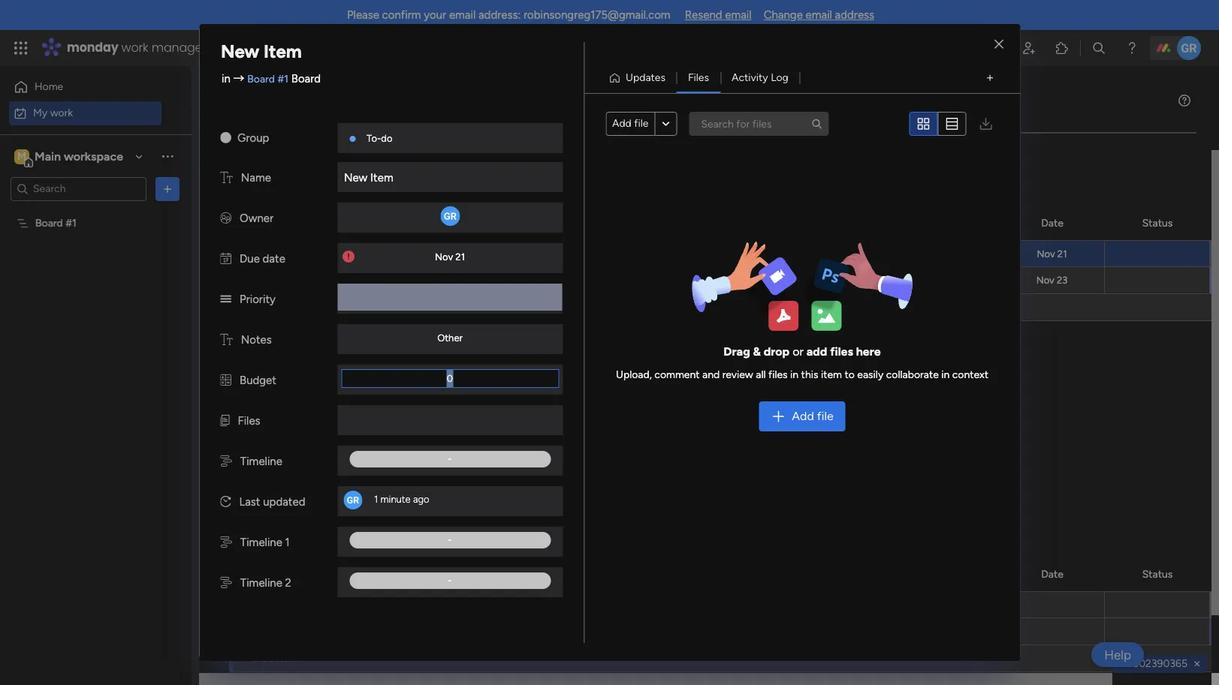 Task type: describe. For each thing, give the bounding box(es) containing it.
address
[[835, 8, 874, 22]]

id:
[[1118, 658, 1130, 671]]

apps image
[[1055, 41, 1070, 56]]

my work button
[[9, 101, 161, 125]]

resend email link
[[685, 8, 752, 22]]

updates button
[[602, 66, 677, 90]]

activity
[[732, 71, 768, 84]]

2 inside without a date / 2 items
[[368, 573, 374, 586]]

a
[[310, 569, 319, 587]]

greg robinson image
[[1177, 36, 1201, 60]]

/ down "0 items"
[[323, 406, 330, 425]]

see plans button
[[242, 37, 315, 59]]

plans
[[283, 41, 308, 54]]

v2 file column image
[[220, 415, 229, 428]]

0 horizontal spatial 1
[[285, 536, 290, 550]]

later / 0 items
[[253, 514, 336, 533]]

1 horizontal spatial date
[[323, 569, 354, 587]]

to
[[845, 369, 855, 381]]

main
[[35, 149, 61, 163]]

files inside "button"
[[688, 71, 709, 84]]

/ right overdue in the left top of the page
[[315, 217, 322, 236]]

files button
[[677, 66, 720, 90]]

group
[[237, 131, 269, 145]]

next week / 0 items
[[253, 460, 371, 479]]

address:
[[478, 8, 521, 22]]

1 + add item from the top
[[246, 301, 298, 314]]

here
[[856, 345, 881, 359]]

items inside this week / 0 items
[[342, 411, 368, 424]]

workspace image
[[14, 148, 29, 165]]

/ right a
[[358, 569, 365, 587]]

work for my
[[50, 106, 73, 119]]

search everything image
[[1091, 41, 1106, 56]]

without a date / 2 items
[[253, 569, 403, 587]]

notes
[[241, 333, 272, 347]]

home button
[[9, 75, 161, 99]]

to-do inside "new item" dialog
[[367, 133, 392, 144]]

home
[[35, 80, 63, 93]]

management
[[152, 39, 233, 56]]

2 horizontal spatial board
[[291, 72, 321, 85]]

new item dialog
[[0, 0, 1219, 686]]

week for this
[[284, 406, 319, 425]]

updates
[[626, 71, 665, 84]]

board inside list box
[[35, 217, 63, 229]]

timeline for timeline
[[240, 455, 282, 469]]

activity log
[[732, 71, 788, 84]]

resend
[[685, 8, 722, 22]]

close image
[[994, 39, 1003, 50]]

dapulse text column image for name
[[220, 171, 233, 185]]

collaborate
[[886, 369, 939, 381]]

help
[[1104, 648, 1131, 663]]

name
[[241, 171, 271, 185]]

1 vertical spatial to-do
[[804, 249, 830, 261]]

change email address
[[764, 8, 874, 22]]

dapulse date column image
[[220, 252, 231, 266]]

budget
[[240, 374, 276, 388]]

due
[[240, 252, 260, 266]]

21 inside "new item" dialog
[[455, 251, 465, 263]]

/ down this week / 0 items
[[325, 460, 332, 479]]

id: 302390365
[[1118, 658, 1187, 671]]

change
[[764, 8, 803, 22]]

customize
[[567, 155, 618, 168]]

v2 overdue deadline image
[[342, 250, 355, 264]]

add view image
[[987, 72, 993, 84]]

confirm
[[382, 8, 421, 22]]

items inside without a date / 2 items
[[377, 573, 403, 586]]

dapulse timeline column image for timeline
[[220, 455, 232, 469]]

search image
[[408, 156, 420, 168]]

search image
[[811, 118, 823, 130]]

none field inside "new item" dialog
[[341, 369, 559, 388]]

1 horizontal spatial nov 21
[[1037, 248, 1067, 260]]

items inside next week / 0 items
[[345, 465, 371, 478]]

2 + add item from the top
[[246, 653, 298, 665]]

1 + from the top
[[246, 301, 252, 314]]

invite members image
[[1021, 41, 1037, 56]]

monday
[[67, 39, 118, 56]]

timeline for timeline 2
[[240, 577, 282, 590]]

owner
[[240, 212, 273, 225]]

email for resend email
[[725, 8, 752, 22]]

dapulse timeline column image
[[220, 536, 232, 550]]

last updated
[[239, 496, 305, 509]]

nov inside "new item" dialog
[[435, 251, 453, 263]]

gallery layout group
[[909, 112, 966, 136]]

customize button
[[543, 150, 624, 174]]

dapulse text column image for notes
[[220, 333, 233, 347]]

items inside the overdue / 2 items
[[334, 222, 360, 234]]

priority
[[240, 293, 276, 306]]

1 horizontal spatial in
[[790, 369, 799, 381]]

v2 pulse updated log image
[[220, 496, 231, 509]]

timeline 1
[[240, 536, 290, 550]]

workspace selection element
[[14, 148, 125, 167]]

updated
[[263, 496, 305, 509]]

#1 inside in → board #1 board
[[277, 72, 288, 85]]

#1 inside board #1 list box
[[65, 217, 76, 229]]

monday work management
[[67, 39, 233, 56]]

status for items
[[1142, 217, 1173, 229]]

resend email
[[685, 8, 752, 22]]

2 vertical spatial do
[[818, 276, 830, 287]]

minute
[[380, 494, 411, 505]]

drag
[[724, 345, 750, 359]]

other
[[437, 333, 463, 344]]

this
[[253, 406, 280, 425]]

upload,
[[616, 369, 652, 381]]

log
[[771, 71, 788, 84]]

week for next
[[286, 460, 322, 479]]

id: 302390365 element
[[1112, 656, 1207, 674]]

easily
[[857, 369, 883, 381]]

board inside in → board #1 board
[[247, 72, 275, 85]]

0 horizontal spatial files
[[238, 415, 260, 428]]

1 horizontal spatial add file
[[792, 409, 833, 423]]

23
[[1057, 275, 1068, 286]]

next
[[253, 460, 283, 479]]

context
[[952, 369, 988, 381]]

hide
[[460, 155, 482, 168]]

main workspace
[[35, 149, 123, 163]]

all
[[756, 369, 766, 381]]

in → board #1 board
[[222, 72, 321, 85]]

/ down updated
[[290, 514, 297, 533]]

1 minute ago
[[374, 494, 429, 505]]

select product image
[[14, 41, 29, 56]]



Task type: vqa. For each thing, say whether or not it's contained in the screenshot.
the topmost workspaces
no



Task type: locate. For each thing, give the bounding box(es) containing it.
later
[[253, 514, 287, 533]]

help button
[[1091, 643, 1144, 668]]

1 vertical spatial file
[[817, 409, 833, 423]]

add file down 'this'
[[792, 409, 833, 423]]

add file button down updates button
[[605, 112, 654, 136]]

1 vertical spatial dapulse text column image
[[220, 333, 233, 347]]

0 vertical spatial date
[[1041, 217, 1063, 229]]

dapulse text column image
[[220, 171, 233, 185], [220, 333, 233, 347]]

see
[[263, 41, 281, 54]]

Search in workspace field
[[32, 180, 125, 198]]

v2 overdue deadline image for nov 23
[[1005, 273, 1017, 288]]

dapulse numbers column image
[[220, 374, 231, 388]]

0 vertical spatial new item
[[221, 41, 302, 62]]

new up →
[[221, 41, 259, 62]]

file down updates button
[[634, 117, 648, 130]]

see plans
[[263, 41, 308, 54]]

nov 21
[[1037, 248, 1067, 260], [435, 251, 465, 263]]

2
[[325, 222, 331, 234], [368, 573, 374, 586], [285, 577, 291, 590]]

do
[[381, 133, 392, 144], [818, 249, 830, 261], [818, 276, 830, 287]]

status for /
[[1142, 568, 1173, 581]]

1 vertical spatial +
[[246, 653, 252, 665]]

0 vertical spatial do
[[381, 133, 392, 144]]

files right v2 file column image
[[238, 415, 260, 428]]

Filter dashboard by text search field
[[285, 150, 426, 174]]

0 vertical spatial #1
[[277, 72, 288, 85]]

v2 overdue deadline image for nov 21
[[1005, 247, 1017, 261]]

please confirm your email address: robinsongreg175@gmail.com
[[347, 8, 670, 22]]

0 inside later / 0 items
[[301, 519, 308, 532]]

item
[[821, 369, 842, 381]]

1 image
[[1000, 31, 1013, 48]]

option
[[0, 210, 192, 213]]

0 vertical spatial files
[[688, 71, 709, 84]]

→
[[233, 72, 245, 85]]

21
[[1057, 248, 1067, 260], [455, 251, 465, 263]]

0 horizontal spatial add file button
[[605, 112, 654, 136]]

inbox image
[[988, 41, 1003, 56]]

robinsongreg175@gmail.com
[[523, 8, 670, 22]]

0 vertical spatial to-do
[[367, 133, 392, 144]]

1 horizontal spatial work
[[121, 39, 148, 56]]

2 vertical spatial to-
[[804, 276, 818, 287]]

v2 overdue deadline image
[[1005, 247, 1017, 261], [1005, 273, 1017, 288]]

2 dapulse timeline column image from the top
[[220, 577, 232, 590]]

0 horizontal spatial work
[[50, 106, 73, 119]]

work inside button
[[50, 106, 73, 119]]

add file button down upload, comment and review all files in this item to easily collaborate in context
[[759, 402, 845, 432]]

drag & drop or add files here
[[724, 345, 881, 359]]

0 horizontal spatial add file
[[612, 117, 648, 130]]

dapulse timeline column image for timeline 2
[[220, 577, 232, 590]]

nov
[[1037, 248, 1055, 260], [435, 251, 453, 263], [1036, 275, 1054, 286]]

0 vertical spatial week
[[284, 406, 319, 425]]

1 vertical spatial to-
[[804, 249, 818, 261]]

0 horizontal spatial in
[[222, 72, 230, 85]]

none search field inside "new item" dialog
[[689, 112, 829, 136]]

add file
[[612, 117, 648, 130], [792, 409, 833, 423]]

board down "plans"
[[291, 72, 321, 85]]

change email address link
[[764, 8, 874, 22]]

0
[[310, 357, 316, 370], [333, 411, 340, 424], [336, 465, 343, 478], [301, 519, 308, 532]]

files
[[688, 71, 709, 84], [238, 415, 260, 428]]

0 vertical spatial to-
[[367, 133, 381, 144]]

1 horizontal spatial files
[[830, 345, 853, 359]]

1 horizontal spatial files
[[688, 71, 709, 84]]

your
[[424, 8, 446, 22]]

1 vertical spatial 1
[[285, 536, 290, 550]]

0 horizontal spatial nov 21
[[435, 251, 465, 263]]

date right a
[[323, 569, 354, 587]]

0 down updated
[[301, 519, 308, 532]]

2 status from the top
[[1142, 568, 1173, 581]]

0 vertical spatial add file button
[[605, 112, 654, 136]]

#1 down search in workspace field
[[65, 217, 76, 229]]

to- inside "new item" dialog
[[367, 133, 381, 144]]

1 vertical spatial add file
[[792, 409, 833, 423]]

1 vertical spatial dapulse timeline column image
[[220, 577, 232, 590]]

2 + from the top
[[246, 653, 252, 665]]

dapulse text column image left notes
[[220, 333, 233, 347]]

0 vertical spatial timeline
[[240, 455, 282, 469]]

files for all
[[768, 369, 788, 381]]

and
[[702, 369, 720, 381]]

2 date from the top
[[1041, 568, 1063, 581]]

date
[[263, 252, 285, 266], [323, 569, 354, 587]]

1 vertical spatial do
[[818, 249, 830, 261]]

1 horizontal spatial #1
[[277, 72, 288, 85]]

work right my
[[50, 106, 73, 119]]

done
[[484, 155, 508, 168]]

none search field search
[[689, 112, 829, 136]]

please
[[347, 8, 379, 22]]

2 inside the overdue / 2 items
[[325, 222, 331, 234]]

timeline down timeline 1
[[240, 577, 282, 590]]

0 horizontal spatial email
[[449, 8, 476, 22]]

2 v2 overdue deadline image from the top
[[1005, 273, 1017, 288]]

my work
[[33, 106, 73, 119]]

dapulse timeline column image
[[220, 455, 232, 469], [220, 577, 232, 590]]

1 vertical spatial work
[[50, 106, 73, 119]]

0 horizontal spatial 2
[[285, 577, 291, 590]]

v2 sun image
[[220, 131, 231, 145]]

0 down this week / 0 items
[[336, 465, 343, 478]]

1 horizontal spatial file
[[817, 409, 833, 423]]

board
[[291, 72, 321, 85], [247, 72, 275, 85], [35, 217, 63, 229]]

nov 23
[[1036, 275, 1068, 286]]

v2 multiple person column image
[[220, 212, 231, 225]]

2 horizontal spatial email
[[806, 8, 832, 22]]

board down search in workspace field
[[35, 217, 63, 229]]

dapulse timeline column image left timeline 2
[[220, 577, 232, 590]]

0 horizontal spatial files
[[768, 369, 788, 381]]

1 vertical spatial add file button
[[759, 402, 845, 432]]

add file down updates button
[[612, 117, 648, 130]]

1 timeline from the top
[[240, 455, 282, 469]]

1 horizontal spatial email
[[725, 8, 752, 22]]

1 vertical spatial date
[[1041, 568, 1063, 581]]

or
[[793, 345, 804, 359]]

files for add
[[830, 345, 853, 359]]

to-
[[367, 133, 381, 144], [804, 249, 818, 261], [804, 276, 818, 287]]

new right the 'dapulse date column' icon
[[244, 248, 266, 261]]

#1
[[277, 72, 288, 85], [65, 217, 76, 229]]

timeline for timeline 1
[[240, 536, 282, 550]]

1 left minute
[[374, 494, 378, 505]]

1 vertical spatial status
[[1142, 568, 1173, 581]]

2 email from the left
[[725, 8, 752, 22]]

0 vertical spatial status
[[1142, 217, 1173, 229]]

0 inside this week / 0 items
[[333, 411, 340, 424]]

due date
[[240, 252, 285, 266]]

without
[[253, 569, 306, 587]]

v2 status image
[[220, 293, 231, 306]]

remove image
[[1191, 659, 1203, 671]]

2 right a
[[368, 573, 374, 586]]

0 horizontal spatial board
[[35, 217, 63, 229]]

1 horizontal spatial 1
[[374, 494, 378, 505]]

0 vertical spatial work
[[121, 39, 148, 56]]

3 timeline from the top
[[240, 577, 282, 590]]

date inside "new item" dialog
[[263, 252, 285, 266]]

items inside later / 0 items
[[310, 519, 336, 532]]

0 vertical spatial + add item
[[246, 301, 298, 314]]

comment
[[654, 369, 700, 381]]

0 up this week / 0 items
[[310, 357, 316, 370]]

in left →
[[222, 72, 230, 85]]

None search field
[[689, 112, 829, 136], [285, 150, 426, 174], [285, 150, 426, 174]]

0 items
[[310, 357, 345, 370]]

timeline
[[240, 455, 282, 469], [240, 536, 282, 550], [240, 577, 282, 590]]

last
[[239, 496, 260, 509]]

1 v2 overdue deadline image from the top
[[1005, 247, 1017, 261]]

2 inside "new item" dialog
[[285, 577, 291, 590]]

board #1
[[35, 217, 76, 229]]

files right all
[[768, 369, 788, 381]]

1 email from the left
[[449, 8, 476, 22]]

1 horizontal spatial 2
[[325, 222, 331, 234]]

file down item
[[817, 409, 833, 423]]

1 horizontal spatial 21
[[1057, 248, 1067, 260]]

0 horizontal spatial file
[[634, 117, 648, 130]]

2 right overdue in the left top of the page
[[325, 222, 331, 234]]

#1 down the see plans button
[[277, 72, 288, 85]]

work
[[121, 39, 148, 56], [50, 106, 73, 119]]

in
[[222, 72, 230, 85], [790, 369, 799, 381], [941, 369, 950, 381]]

week right next at bottom
[[286, 460, 322, 479]]

2 vertical spatial to-do
[[804, 276, 830, 287]]

do inside "new item" dialog
[[381, 133, 392, 144]]

2 horizontal spatial 2
[[368, 573, 374, 586]]

dapulse timeline column image up v2 pulse updated log image
[[220, 455, 232, 469]]

1 horizontal spatial board
[[247, 72, 275, 85]]

email right change
[[806, 8, 832, 22]]

1 vertical spatial #1
[[65, 217, 76, 229]]

0 down "0 items"
[[333, 411, 340, 424]]

in left context
[[941, 369, 950, 381]]

dapulse text column image left name
[[220, 171, 233, 185]]

file
[[634, 117, 648, 130], [817, 409, 833, 423]]

upload, comment and review all files in this item to easily collaborate in context
[[616, 369, 988, 381]]

0 vertical spatial files
[[830, 345, 853, 359]]

add
[[807, 345, 827, 359]]

0 vertical spatial file
[[634, 117, 648, 130]]

None field
[[341, 369, 559, 388]]

1 vertical spatial v2 overdue deadline image
[[1005, 273, 1017, 288]]

date right due
[[263, 252, 285, 266]]

add
[[612, 117, 632, 130], [255, 301, 274, 314], [792, 409, 814, 423], [255, 653, 274, 665]]

review
[[722, 369, 753, 381]]

1 horizontal spatial add file button
[[759, 402, 845, 432]]

0 horizontal spatial date
[[263, 252, 285, 266]]

overdue / 2 items
[[253, 217, 360, 236]]

2 vertical spatial timeline
[[240, 577, 282, 590]]

this week / 0 items
[[253, 406, 368, 425]]

hide done items
[[460, 155, 537, 168]]

email for change email address
[[806, 8, 832, 22]]

workspace
[[64, 149, 123, 163]]

1 date from the top
[[1041, 217, 1063, 229]]

overdue
[[253, 217, 311, 236]]

1 vertical spatial timeline
[[240, 536, 282, 550]]

timeline up the last updated
[[240, 455, 282, 469]]

week right this
[[284, 406, 319, 425]]

0 vertical spatial add file
[[612, 117, 648, 130]]

work right monday
[[121, 39, 148, 56]]

1 vertical spatial date
[[323, 569, 354, 587]]

files
[[830, 345, 853, 359], [768, 369, 788, 381]]

week
[[284, 406, 319, 425], [286, 460, 322, 479]]

board right →
[[247, 72, 275, 85]]

this
[[801, 369, 818, 381]]

in left 'this'
[[790, 369, 799, 381]]

/
[[315, 217, 322, 236], [323, 406, 330, 425], [325, 460, 332, 479], [290, 514, 297, 533], [358, 569, 365, 587]]

1 vertical spatial files
[[768, 369, 788, 381]]

0 horizontal spatial 21
[[455, 251, 465, 263]]

ago
[[413, 494, 429, 505]]

files left the "activity"
[[688, 71, 709, 84]]

&
[[753, 345, 761, 359]]

2 vertical spatial new item
[[244, 248, 290, 261]]

1 vertical spatial new item
[[344, 171, 393, 185]]

1 status from the top
[[1142, 217, 1173, 229]]

board #1 list box
[[0, 207, 192, 439]]

activity log button
[[720, 66, 800, 90]]

new up the overdue / 2 items
[[344, 171, 368, 185]]

timeline down later at left bottom
[[240, 536, 282, 550]]

3 email from the left
[[806, 8, 832, 22]]

new item
[[221, 41, 302, 62], [344, 171, 393, 185], [244, 248, 290, 261]]

work for monday
[[121, 39, 148, 56]]

2 dapulse text column image from the top
[[220, 333, 233, 347]]

2 left a
[[285, 577, 291, 590]]

0 inside next week / 0 items
[[336, 465, 343, 478]]

0 vertical spatial new
[[221, 41, 259, 62]]

0 vertical spatial 1
[[374, 494, 378, 505]]

add file button
[[605, 112, 654, 136], [759, 402, 845, 432]]

email right your on the left top of the page
[[449, 8, 476, 22]]

0 vertical spatial date
[[263, 252, 285, 266]]

2 timeline from the top
[[240, 536, 282, 550]]

0 vertical spatial v2 overdue deadline image
[[1005, 247, 1017, 261]]

1 vertical spatial files
[[238, 415, 260, 428]]

files up to
[[830, 345, 853, 359]]

0 vertical spatial dapulse text column image
[[220, 171, 233, 185]]

1 vertical spatial + add item
[[246, 653, 298, 665]]

1 vertical spatial week
[[286, 460, 322, 479]]

timeline 2
[[240, 577, 291, 590]]

2 vertical spatial new
[[244, 248, 266, 261]]

date for items
[[1041, 217, 1063, 229]]

item
[[264, 41, 302, 62], [370, 171, 393, 185], [269, 248, 290, 261], [277, 301, 298, 314], [277, 653, 298, 665]]

help image
[[1124, 41, 1139, 56]]

1 vertical spatial new
[[344, 171, 368, 185]]

my
[[33, 106, 47, 119]]

nov 21 inside "new item" dialog
[[435, 251, 465, 263]]

0 horizontal spatial #1
[[65, 217, 76, 229]]

1 down later / 0 items
[[285, 536, 290, 550]]

board #1 link
[[247, 72, 288, 85]]

0 vertical spatial dapulse timeline column image
[[220, 455, 232, 469]]

new
[[221, 41, 259, 62], [344, 171, 368, 185], [244, 248, 266, 261]]

drop
[[764, 345, 790, 359]]

m
[[17, 150, 26, 163]]

email right resend
[[725, 8, 752, 22]]

302390365
[[1133, 658, 1187, 671]]

2 horizontal spatial in
[[941, 369, 950, 381]]

1 dapulse timeline column image from the top
[[220, 455, 232, 469]]

0 vertical spatial +
[[246, 301, 252, 314]]

date for /
[[1041, 568, 1063, 581]]

status
[[1142, 217, 1173, 229], [1142, 568, 1173, 581]]

1 dapulse text column image from the top
[[220, 171, 233, 185]]



